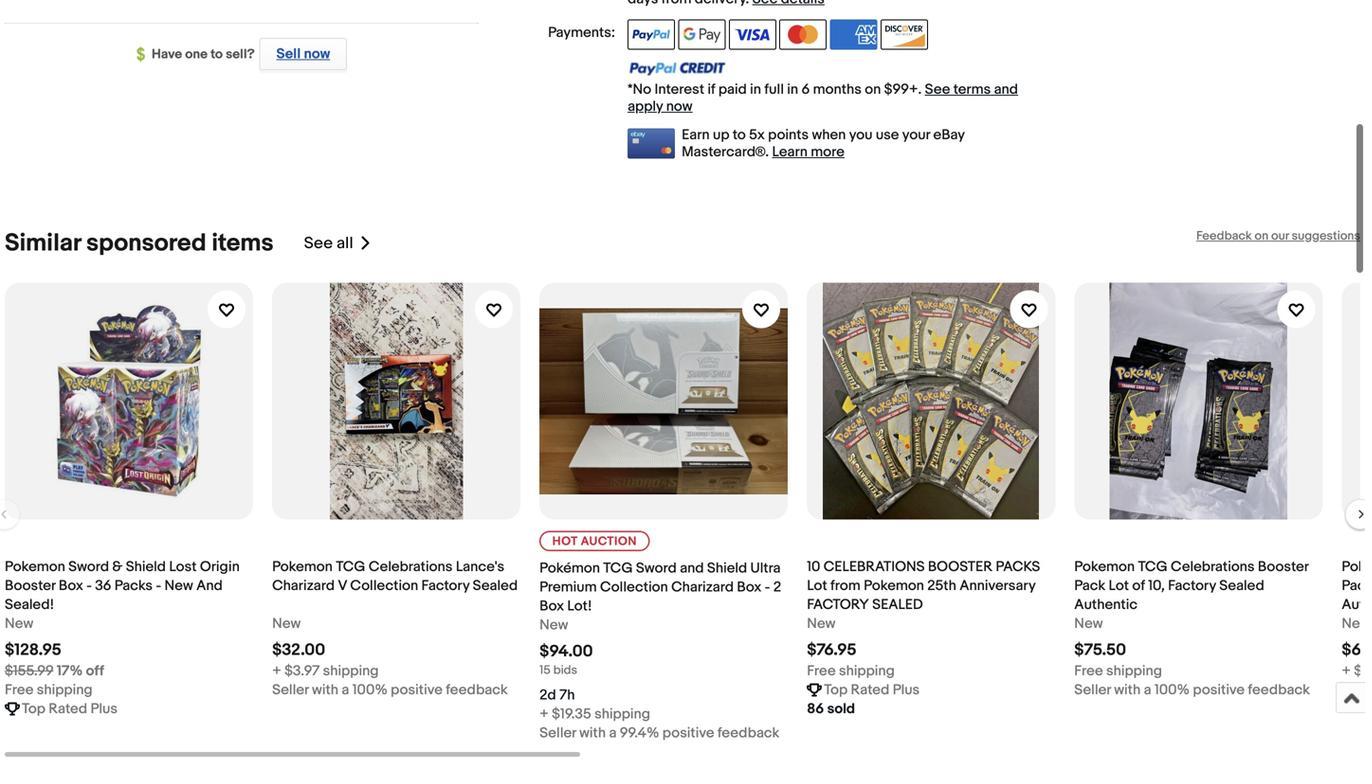 Task type: vqa. For each thing, say whether or not it's contained in the screenshot.
right Garlands
no



Task type: locate. For each thing, give the bounding box(es) containing it.
2 horizontal spatial a
[[1144, 682, 1151, 699]]

collection inside pokemon tcg celebrations lance's charizard v collection factory sealed
[[350, 578, 418, 595]]

top
[[824, 682, 848, 699], [22, 701, 45, 718]]

new text field up $94.00
[[540, 616, 568, 635]]

auction
[[581, 535, 637, 549]]

0 vertical spatial booster
[[1258, 559, 1309, 576]]

$76.95 text field
[[807, 641, 857, 661]]

0 horizontal spatial free shipping text field
[[807, 662, 895, 681]]

sealed
[[872, 597, 923, 614]]

2 seller with a 100% positive feedback text field from the left
[[1074, 681, 1310, 700]]

to inside earn up to 5x points when you use your ebay mastercard®.
[[733, 127, 746, 144]]

0 horizontal spatial sealed
[[473, 578, 518, 595]]

sealed
[[473, 578, 518, 595], [1219, 578, 1264, 595]]

0 horizontal spatial factory
[[421, 578, 470, 595]]

box down ultra
[[737, 579, 762, 596]]

in left full
[[750, 81, 761, 98]]

plus down 10 celebrations booster packs lot from pokemon 25th anniversary factory sealed new $76.95 free shipping on the right bottom of page
[[893, 682, 920, 699]]

0 horizontal spatial collection
[[350, 578, 418, 595]]

sword inside the pokémon tcg sword and shield ultra premium collection charizard box - 2 box lot! new $94.00 15 bids 2d 7h + $19.35 shipping seller with a 99.4% positive feedback
[[636, 560, 677, 577]]

factory
[[421, 578, 470, 595], [1168, 578, 1216, 595]]

new text field up the $64
[[1342, 615, 1365, 634]]

7h
[[559, 687, 575, 704]]

1 horizontal spatial on
[[1255, 229, 1269, 244]]

99.4%
[[620, 725, 659, 742]]

booster left pok
[[1258, 559, 1309, 576]]

top down free shipping text box
[[22, 701, 45, 718]]

now right sell?
[[304, 46, 330, 63]]

1 vertical spatial on
[[1255, 229, 1269, 244]]

0 horizontal spatial charizard
[[272, 578, 335, 595]]

- left 36
[[86, 578, 92, 595]]

charizard inside pokemon tcg celebrations lance's charizard v collection factory sealed
[[272, 578, 335, 595]]

0 horizontal spatial and
[[680, 560, 704, 577]]

rated up 'sold'
[[851, 682, 890, 699]]

a
[[342, 682, 349, 699], [1144, 682, 1151, 699], [609, 725, 617, 742]]

shipping up 99.4%
[[595, 706, 650, 723]]

plus inside top rated plus text field
[[91, 701, 117, 718]]

0 vertical spatial top
[[824, 682, 848, 699]]

new up $94.00
[[540, 617, 568, 634]]

and right terms at the right top
[[994, 81, 1018, 98]]

10,
[[1148, 578, 1165, 595]]

see for all
[[304, 234, 333, 254]]

1 horizontal spatial a
[[609, 725, 617, 742]]

Seller with a 100% positive feedback text field
[[272, 681, 508, 700], [1074, 681, 1310, 700]]

1 horizontal spatial in
[[787, 81, 798, 98]]

free inside pokemon sword & shield lost origin booster box - 36 packs - new and sealed! new $128.95 $155.99 17% off free shipping
[[5, 682, 34, 699]]

0 horizontal spatial in
[[750, 81, 761, 98]]

factory inside pokemon tcg celebrations booster pack lot of 10, factory sealed authentic new $75.50 free shipping seller with a 100% positive feedback
[[1168, 578, 1216, 595]]

new down factory
[[807, 616, 836, 633]]

pokemon inside 10 celebrations booster packs lot from pokemon 25th anniversary factory sealed new $76.95 free shipping
[[864, 578, 924, 595]]

tcg down auction
[[603, 560, 633, 577]]

0 horizontal spatial seller with a 100% positive feedback text field
[[272, 681, 508, 700]]

free inside pokemon tcg celebrations booster pack lot of 10, factory sealed authentic new $75.50 free shipping seller with a 100% positive feedback
[[1074, 663, 1103, 680]]

1 horizontal spatial and
[[994, 81, 1018, 98]]

shipping down $75.50 'text box'
[[1106, 663, 1162, 680]]

1 horizontal spatial plus
[[893, 682, 920, 699]]

free down the $75.50 at the right of the page
[[1074, 663, 1103, 680]]

$64
[[1342, 641, 1365, 661]]

new text field for $94.00
[[540, 616, 568, 635]]

box down premium
[[540, 598, 564, 615]]

pokemon up sealed!
[[5, 559, 65, 576]]

1 horizontal spatial box
[[540, 598, 564, 615]]

1 horizontal spatial -
[[156, 578, 161, 595]]

with down + $19.35 shipping text field
[[579, 725, 606, 742]]

2 horizontal spatial feedback
[[1248, 682, 1310, 699]]

see left all
[[304, 234, 333, 254]]

seller
[[272, 682, 309, 699], [1074, 682, 1111, 699], [540, 725, 576, 742]]

plus down off at the bottom left of the page
[[91, 701, 117, 718]]

0 horizontal spatial positive
[[391, 682, 443, 699]]

- right "packs"
[[156, 578, 161, 595]]

1 horizontal spatial feedback
[[718, 725, 780, 742]]

1 horizontal spatial +
[[540, 706, 549, 723]]

terms
[[953, 81, 991, 98]]

lot
[[807, 578, 827, 595], [1109, 578, 1129, 595]]

0 vertical spatial plus
[[893, 682, 920, 699]]

$155.99
[[5, 663, 53, 680]]

with
[[312, 682, 338, 699], [1114, 682, 1141, 699], [579, 725, 606, 742]]

1 horizontal spatial shield
[[707, 560, 747, 577]]

shield left ultra
[[707, 560, 747, 577]]

+ left the $5
[[1342, 663, 1351, 680]]

sword down auction
[[636, 560, 677, 577]]

+
[[272, 663, 281, 680], [1342, 663, 1351, 680], [540, 706, 549, 723]]

lot down 10
[[807, 578, 827, 595]]

plus for top rated plus text field at the left of page
[[91, 701, 117, 718]]

with down + $3.97 shipping text box
[[312, 682, 338, 699]]

0 horizontal spatial see
[[304, 234, 333, 254]]

and inside the pokémon tcg sword and shield ultra premium collection charizard box - 2 box lot! new $94.00 15 bids 2d 7h + $19.35 shipping seller with a 99.4% positive feedback
[[680, 560, 704, 577]]

sell now link
[[255, 38, 347, 70]]

1 vertical spatial to
[[733, 127, 746, 144]]

see
[[925, 81, 950, 98], [304, 234, 333, 254]]

2 factory from the left
[[1168, 578, 1216, 595]]

free down $76.95 text box
[[807, 663, 836, 680]]

anniversary
[[960, 578, 1036, 595]]

pokemon up sealed
[[864, 578, 924, 595]]

a inside pokemon tcg celebrations booster pack lot of 10, factory sealed authentic new $75.50 free shipping seller with a 100% positive feedback
[[1144, 682, 1151, 699]]

New text field
[[5, 615, 33, 634], [807, 615, 836, 634], [1074, 615, 1103, 634], [1342, 615, 1365, 634], [540, 616, 568, 635]]

top inside text box
[[824, 682, 848, 699]]

shipping up top rated plus text box
[[839, 663, 895, 680]]

feedback inside the pokémon tcg sword and shield ultra premium collection charizard box - 2 box lot! new $94.00 15 bids 2d 7h + $19.35 shipping seller with a 99.4% positive feedback
[[718, 725, 780, 742]]

free shipping text field down $76.95
[[807, 662, 895, 681]]

similar
[[5, 229, 81, 258]]

Free shipping text field
[[807, 662, 895, 681], [1074, 662, 1162, 681]]

in left 6
[[787, 81, 798, 98]]

1 lot from the left
[[807, 578, 827, 595]]

0 horizontal spatial feedback
[[446, 682, 508, 699]]

charizard inside the pokémon tcg sword and shield ultra premium collection charizard box - 2 box lot! new $94.00 15 bids 2d 7h + $19.35 shipping seller with a 99.4% positive feedback
[[671, 579, 734, 596]]

free down the $155.99
[[5, 682, 34, 699]]

$76.95
[[807, 641, 857, 661]]

1 horizontal spatial to
[[733, 127, 746, 144]]

1 horizontal spatial lot
[[1109, 578, 1129, 595]]

shipping inside pokemon tcg celebrations booster pack lot of 10, factory sealed authentic new $75.50 free shipping seller with a 100% positive feedback
[[1106, 663, 1162, 680]]

ultra
[[750, 560, 781, 577]]

sealed down celebrations lance's
[[473, 578, 518, 595]]

top rated plus up 'sold'
[[824, 682, 920, 699]]

rated inside text field
[[49, 701, 87, 718]]

1 horizontal spatial sword
[[636, 560, 677, 577]]

0 vertical spatial top rated plus
[[824, 682, 920, 699]]

plus
[[893, 682, 920, 699], [91, 701, 117, 718]]

suggestions
[[1292, 229, 1360, 244]]

your
[[902, 127, 930, 144]]

1 vertical spatial top rated plus
[[22, 701, 117, 718]]

on
[[865, 81, 881, 98], [1255, 229, 1269, 244]]

pokémon
[[540, 560, 600, 577]]

on left our
[[1255, 229, 1269, 244]]

on left $99+.
[[865, 81, 881, 98]]

+ inside the pokémon tcg sword and shield ultra premium collection charizard box - 2 box lot! new $94.00 15 bids 2d 7h + $19.35 shipping seller with a 99.4% positive feedback
[[540, 706, 549, 723]]

see inside see terms and apply now
[[925, 81, 950, 98]]

15
[[540, 664, 551, 678]]

to left 5x
[[733, 127, 746, 144]]

shipping inside the pokémon tcg sword and shield ultra premium collection charizard box - 2 box lot! new $94.00 15 bids 2d 7h + $19.35 shipping seller with a 99.4% positive feedback
[[595, 706, 650, 723]]

tcg
[[336, 559, 365, 576], [1138, 559, 1168, 576], [603, 560, 633, 577]]

charizard left v at the bottom of the page
[[272, 578, 335, 595]]

1 sealed from the left
[[473, 578, 518, 595]]

0 vertical spatial rated
[[851, 682, 890, 699]]

pokemon
[[5, 559, 65, 576], [272, 559, 333, 576], [1074, 559, 1135, 576], [864, 578, 924, 595]]

1 horizontal spatial top
[[824, 682, 848, 699]]

factory down celebrations
[[1168, 578, 1216, 595]]

1 horizontal spatial 100%
[[1155, 682, 1190, 699]]

2 horizontal spatial seller
[[1074, 682, 1111, 699]]

0 horizontal spatial box
[[59, 578, 83, 595]]

new text field down authentic
[[1074, 615, 1103, 634]]

charizard left 2
[[671, 579, 734, 596]]

see inside see all link
[[304, 234, 333, 254]]

0 horizontal spatial top
[[22, 701, 45, 718]]

0 horizontal spatial free
[[5, 682, 34, 699]]

and left ultra
[[680, 560, 704, 577]]

more
[[811, 144, 845, 161]]

months
[[813, 81, 862, 98]]

new down sealed!
[[5, 616, 33, 633]]

shield up "packs"
[[126, 559, 166, 576]]

pokemon inside pokemon sword & shield lost origin booster box - 36 packs - new and sealed! new $128.95 $155.99 17% off free shipping
[[5, 559, 65, 576]]

top inside text field
[[22, 701, 45, 718]]

with down the $75.50 at the right of the page
[[1114, 682, 1141, 699]]

top for top rated plus text field at the left of page
[[22, 701, 45, 718]]

you
[[849, 127, 873, 144]]

tcg up "10,"
[[1138, 559, 1168, 576]]

top rated plus for top rated plus text box
[[824, 682, 920, 699]]

sold
[[827, 701, 855, 718]]

0 horizontal spatial top rated plus
[[22, 701, 117, 718]]

17%
[[57, 663, 83, 680]]

feedback on our suggestions link
[[1196, 229, 1360, 244]]

1 vertical spatial see
[[304, 234, 333, 254]]

free inside 10 celebrations booster packs lot from pokemon 25th anniversary factory sealed new $76.95 free shipping
[[807, 663, 836, 680]]

1 horizontal spatial charizard
[[671, 579, 734, 596]]

pokemon tcg celebrations booster pack lot of 10, factory sealed authentic new $75.50 free shipping seller with a 100% positive feedback
[[1074, 559, 1310, 699]]

*no interest if paid in full in 6 months on $99+.
[[628, 81, 925, 98]]

one
[[185, 46, 208, 63]]

2 horizontal spatial tcg
[[1138, 559, 1168, 576]]

1 free shipping text field from the left
[[807, 662, 895, 681]]

shipping inside new $32.00 + $3.97 shipping seller with a 100% positive feedback
[[323, 663, 379, 680]]

1 horizontal spatial top rated plus
[[824, 682, 920, 699]]

seller down $3.97
[[272, 682, 309, 699]]

1 horizontal spatial sell
[[1342, 682, 1365, 699]]

pokemon inside pokemon tcg celebrations lance's charizard v collection factory sealed
[[272, 559, 333, 576]]

new up "$32.00"
[[272, 616, 301, 633]]

1 horizontal spatial free
[[807, 663, 836, 680]]

now up earn
[[666, 98, 693, 115]]

sealed inside pokemon tcg celebrations booster pack lot of 10, factory sealed authentic new $75.50 free shipping seller with a 100% positive feedback
[[1219, 578, 1264, 595]]

tcg inside pokemon tcg celebrations booster pack lot of 10, factory sealed authentic new $75.50 free shipping seller with a 100% positive feedback
[[1138, 559, 1168, 576]]

+ left $3.97
[[272, 663, 281, 680]]

*no
[[628, 81, 651, 98]]

1 horizontal spatial seller with a 100% positive feedback text field
[[1074, 681, 1310, 700]]

feedback inside pokemon tcg celebrations booster pack lot of 10, factory sealed authentic new $75.50 free shipping seller with a 100% positive feedback
[[1248, 682, 1310, 699]]

seller down the $75.50 at the right of the page
[[1074, 682, 1111, 699]]

$128.95 text field
[[5, 641, 61, 661]]

0 vertical spatial see
[[925, 81, 950, 98]]

visa image
[[729, 19, 776, 50]]

new text field down sealed!
[[5, 615, 33, 634]]

1 vertical spatial now
[[666, 98, 693, 115]]

collection down auction
[[600, 579, 668, 596]]

1 horizontal spatial with
[[579, 725, 606, 742]]

sell right sell?
[[276, 46, 301, 63]]

collection
[[350, 578, 418, 595], [600, 579, 668, 596]]

1 horizontal spatial seller
[[540, 725, 576, 742]]

100% inside new $32.00 + $3.97 shipping seller with a 100% positive feedback
[[352, 682, 388, 699]]

shield inside pokemon sword & shield lost origin booster box - 36 packs - new and sealed! new $128.95 $155.99 17% off free shipping
[[126, 559, 166, 576]]

1 vertical spatial plus
[[91, 701, 117, 718]]

collection inside the pokémon tcg sword and shield ultra premium collection charizard box - 2 box lot! new $94.00 15 bids 2d 7h + $19.35 shipping seller with a 99.4% positive feedback
[[600, 579, 668, 596]]

100% inside pokemon tcg celebrations booster pack lot of 10, factory sealed authentic new $75.50 free shipping seller with a 100% positive feedback
[[1155, 682, 1190, 699]]

2 horizontal spatial free
[[1074, 663, 1103, 680]]

tcg up v at the bottom of the page
[[336, 559, 365, 576]]

0 vertical spatial to
[[211, 46, 223, 63]]

86 sold text field
[[807, 700, 855, 719]]

booster up sealed!
[[5, 578, 55, 595]]

free shipping text field down $75.50 'text box'
[[1074, 662, 1162, 681]]

1 horizontal spatial sealed
[[1219, 578, 1264, 595]]

previous price $155.99 17% off text field
[[5, 662, 104, 681]]

0 horizontal spatial 100%
[[352, 682, 388, 699]]

$75.50
[[1074, 641, 1126, 661]]

factory down celebrations lance's
[[421, 578, 470, 595]]

new text field down factory
[[807, 615, 836, 634]]

2 100% from the left
[[1155, 682, 1190, 699]]

rated for top rated plus text box
[[851, 682, 890, 699]]

1 horizontal spatial factory
[[1168, 578, 1216, 595]]

sword up 36
[[68, 559, 109, 576]]

new down 'lost'
[[164, 578, 193, 595]]

to right one
[[211, 46, 223, 63]]

rated inside text box
[[851, 682, 890, 699]]

shield
[[126, 559, 166, 576], [707, 560, 747, 577]]

apply
[[628, 98, 663, 115]]

plus for top rated plus text box
[[893, 682, 920, 699]]

pok
[[1342, 559, 1365, 576]]

0 horizontal spatial shield
[[126, 559, 166, 576]]

1 horizontal spatial tcg
[[603, 560, 633, 577]]

factory inside pokemon tcg celebrations lance's charizard v collection factory sealed
[[421, 578, 470, 595]]

0 horizontal spatial +
[[272, 663, 281, 680]]

1 horizontal spatial free shipping text field
[[1074, 662, 1162, 681]]

0 horizontal spatial lot
[[807, 578, 827, 595]]

+ down 2d on the left
[[540, 706, 549, 723]]

10 celebrations booster packs lot from pokemon 25th anniversary factory sealed new $76.95 free shipping
[[807, 559, 1040, 680]]

hot auction
[[552, 535, 637, 549]]

2 sealed from the left
[[1219, 578, 1264, 595]]

1 seller with a 100% positive feedback text field from the left
[[272, 681, 508, 700]]

pokemon up new text box
[[272, 559, 333, 576]]

2 horizontal spatial with
[[1114, 682, 1141, 699]]

0 horizontal spatial booster
[[5, 578, 55, 595]]

0 vertical spatial on
[[865, 81, 881, 98]]

+ inside new $32.00 + $3.97 shipping seller with a 100% positive feedback
[[272, 663, 281, 680]]

tcg inside the pokémon tcg sword and shield ultra premium collection charizard box - 2 box lot! new $94.00 15 bids 2d 7h + $19.35 shipping seller with a 99.4% positive feedback
[[603, 560, 633, 577]]

0 vertical spatial now
[[304, 46, 330, 63]]

2 horizontal spatial positive
[[1193, 682, 1245, 699]]

2 lot from the left
[[1109, 578, 1129, 595]]

rated down free shipping text box
[[49, 701, 87, 718]]

Seller with a 99.4% positive feedback text field
[[540, 724, 780, 743]]

and
[[994, 81, 1018, 98], [680, 560, 704, 577]]

shipping up top rated plus text field at the left of page
[[37, 682, 93, 699]]

tcg for seller
[[1138, 559, 1168, 576]]

see for terms
[[925, 81, 950, 98]]

top rated plus down free shipping text box
[[22, 701, 117, 718]]

$32.00
[[272, 641, 325, 661]]

collection right v at the bottom of the page
[[350, 578, 418, 595]]

1 horizontal spatial collection
[[600, 579, 668, 596]]

0 horizontal spatial on
[[865, 81, 881, 98]]

pok new $64 + $5 sell
[[1342, 559, 1365, 699]]

have
[[152, 46, 182, 63]]

1 horizontal spatial rated
[[851, 682, 890, 699]]

- left 2
[[765, 579, 770, 596]]

seller down $19.35
[[540, 725, 576, 742]]

0 horizontal spatial seller
[[272, 682, 309, 699]]

new $32.00 + $3.97 shipping seller with a 100% positive feedback
[[272, 616, 508, 699]]

pokemon inside pokemon tcg celebrations booster pack lot of 10, factory sealed authentic new $75.50 free shipping seller with a 100% positive feedback
[[1074, 559, 1135, 576]]

when
[[812, 127, 846, 144]]

see left terms at the right top
[[925, 81, 950, 98]]

rated
[[851, 682, 890, 699], [49, 701, 87, 718]]

1 100% from the left
[[352, 682, 388, 699]]

0 vertical spatial and
[[994, 81, 1018, 98]]

now inside sell now link
[[304, 46, 330, 63]]

of
[[1132, 578, 1145, 595]]

86 sold
[[807, 701, 855, 718]]

ebay mastercard image
[[628, 128, 675, 159]]

sell down + $5 text box
[[1342, 682, 1365, 699]]

1 vertical spatial rated
[[49, 701, 87, 718]]

2 horizontal spatial +
[[1342, 663, 1351, 680]]

see all
[[304, 234, 353, 254]]

0 horizontal spatial with
[[312, 682, 338, 699]]

box left 36
[[59, 578, 83, 595]]

lot left of
[[1109, 578, 1129, 595]]

2 horizontal spatial -
[[765, 579, 770, 596]]

0 vertical spatial sell
[[276, 46, 301, 63]]

1 horizontal spatial booster
[[1258, 559, 1309, 576]]

1 vertical spatial booster
[[5, 578, 55, 595]]

seller with a 100% positive feedback text field for $75.50
[[1074, 681, 1310, 700]]

top up 86 sold
[[824, 682, 848, 699]]

items
[[212, 229, 274, 258]]

plus inside top rated plus text box
[[893, 682, 920, 699]]

1 vertical spatial and
[[680, 560, 704, 577]]

top rated plus
[[824, 682, 920, 699], [22, 701, 117, 718]]

0 horizontal spatial rated
[[49, 701, 87, 718]]

see all link
[[304, 229, 372, 258]]

1 horizontal spatial see
[[925, 81, 950, 98]]

1 horizontal spatial positive
[[662, 725, 714, 742]]

2 free shipping text field from the left
[[1074, 662, 1162, 681]]

0 horizontal spatial plus
[[91, 701, 117, 718]]

earn up to 5x points when you use your ebay mastercard®.
[[682, 127, 965, 161]]

1 horizontal spatial now
[[666, 98, 693, 115]]

free shipping text field for $76.95
[[807, 662, 895, 681]]

- inside the pokémon tcg sword and shield ultra premium collection charizard box - 2 box lot! new $94.00 15 bids 2d 7h + $19.35 shipping seller with a 99.4% positive feedback
[[765, 579, 770, 596]]

0 horizontal spatial to
[[211, 46, 223, 63]]

free shipping text field for $75.50
[[1074, 662, 1162, 681]]

v
[[338, 578, 347, 595]]

0 horizontal spatial now
[[304, 46, 330, 63]]

0 horizontal spatial sword
[[68, 559, 109, 576]]

0 horizontal spatial a
[[342, 682, 349, 699]]

1 vertical spatial top
[[22, 701, 45, 718]]

new text field for $128.95
[[5, 615, 33, 634]]

charizard
[[272, 578, 335, 595], [671, 579, 734, 596]]

free
[[807, 663, 836, 680], [1074, 663, 1103, 680], [5, 682, 34, 699]]

new text field for $75.50
[[1074, 615, 1103, 634]]

new down authentic
[[1074, 616, 1103, 633]]

feedback on our suggestions
[[1196, 229, 1360, 244]]

shipping right $3.97
[[323, 663, 379, 680]]

sealed down celebrations
[[1219, 578, 1264, 595]]

pokemon up pack
[[1074, 559, 1135, 576]]

1 factory from the left
[[421, 578, 470, 595]]

0 horizontal spatial tcg
[[336, 559, 365, 576]]

shipping
[[323, 663, 379, 680], [839, 663, 895, 680], [1106, 663, 1162, 680], [37, 682, 93, 699], [595, 706, 650, 723]]

+ $19.35 shipping text field
[[540, 705, 650, 724]]



Task type: describe. For each thing, give the bounding box(es) containing it.
$32.00 text field
[[272, 641, 325, 661]]

authentic
[[1074, 597, 1138, 614]]

sell?
[[226, 46, 255, 63]]

$5
[[1354, 663, 1365, 680]]

positive inside the pokémon tcg sword and shield ultra premium collection charizard box - 2 box lot! new $94.00 15 bids 2d 7h + $19.35 shipping seller with a 99.4% positive feedback
[[662, 725, 714, 742]]

use
[[876, 127, 899, 144]]

0 horizontal spatial -
[[86, 578, 92, 595]]

1 in from the left
[[750, 81, 761, 98]]

hot
[[552, 535, 578, 549]]

paypal image
[[628, 19, 675, 50]]

origin
[[200, 559, 240, 576]]

off
[[86, 663, 104, 680]]

$94.00
[[540, 642, 593, 662]]

+ inside pok new $64 + $5 sell
[[1342, 663, 1351, 680]]

shipping inside pokemon sword & shield lost origin booster box - 36 packs - new and sealed! new $128.95 $155.99 17% off free shipping
[[37, 682, 93, 699]]

packs
[[996, 559, 1040, 576]]

+ $3.97 shipping text field
[[272, 662, 379, 681]]

paid
[[718, 81, 747, 98]]

booster inside pokemon sword & shield lost origin booster box - 36 packs - new and sealed! new $128.95 $155.99 17% off free shipping
[[5, 578, 55, 595]]

See all text field
[[304, 234, 353, 254]]

booster inside pokemon tcg celebrations booster pack lot of 10, factory sealed authentic new $75.50 free shipping seller with a 100% positive feedback
[[1258, 559, 1309, 576]]

to for up
[[733, 127, 746, 144]]

have one to sell?
[[152, 46, 255, 63]]

a inside the pokémon tcg sword and shield ultra premium collection charizard box - 2 box lot! new $94.00 15 bids 2d 7h + $19.35 shipping seller with a 99.4% positive feedback
[[609, 725, 617, 742]]

new text field for $76.95
[[807, 615, 836, 634]]

sponsored
[[86, 229, 206, 258]]

$75.50 text field
[[1074, 641, 1126, 661]]

positive inside pokemon tcg celebrations booster pack lot of 10, factory sealed authentic new $75.50 free shipping seller with a 100% positive feedback
[[1193, 682, 1245, 699]]

to for one
[[211, 46, 223, 63]]

new inside the pokémon tcg sword and shield ultra premium collection charizard box - 2 box lot! new $94.00 15 bids 2d 7h + $19.35 shipping seller with a 99.4% positive feedback
[[540, 617, 568, 634]]

factory
[[807, 597, 869, 614]]

tcg inside pokemon tcg celebrations lance's charizard v collection factory sealed
[[336, 559, 365, 576]]

2 horizontal spatial box
[[737, 579, 762, 596]]

$128.95
[[5, 641, 61, 661]]

shipping inside 10 celebrations booster packs lot from pokemon 25th anniversary factory sealed new $76.95 free shipping
[[839, 663, 895, 680]]

interest
[[655, 81, 704, 98]]

Top Rated Plus text field
[[824, 681, 920, 700]]

celebrations lance's
[[369, 559, 505, 576]]

with inside new $32.00 + $3.97 shipping seller with a 100% positive feedback
[[312, 682, 338, 699]]

$19.35
[[552, 706, 591, 723]]

free for $75.50
[[1074, 663, 1103, 680]]

packs
[[114, 578, 153, 595]]

lot inside 10 celebrations booster packs lot from pokemon 25th anniversary factory sealed new $76.95 free shipping
[[807, 578, 827, 595]]

new text field for $64
[[1342, 615, 1365, 634]]

1 vertical spatial sell
[[1342, 682, 1365, 699]]

similar sponsored items
[[5, 229, 274, 258]]

6
[[802, 81, 810, 98]]

seller inside pokemon tcg celebrations booster pack lot of 10, factory sealed authentic new $75.50 free shipping seller with a 100% positive feedback
[[1074, 682, 1111, 699]]

Sell text field
[[1342, 681, 1365, 700]]

sell now
[[276, 46, 330, 63]]

new inside pokemon tcg celebrations booster pack lot of 10, factory sealed authentic new $75.50 free shipping seller with a 100% positive feedback
[[1074, 616, 1103, 633]]

ebay
[[933, 127, 965, 144]]

discover image
[[881, 19, 928, 50]]

feedback inside new $32.00 + $3.97 shipping seller with a 100% positive feedback
[[446, 682, 508, 699]]

top for top rated plus text box
[[824, 682, 848, 699]]

earn
[[682, 127, 710, 144]]

pokemon for pokemon sword & shield lost origin booster box - 36 packs - new and sealed! new $128.95 $155.99 17% off free shipping
[[5, 559, 65, 576]]

full
[[764, 81, 784, 98]]

seller inside the pokémon tcg sword and shield ultra premium collection charizard box - 2 box lot! new $94.00 15 bids 2d 7h + $19.35 shipping seller with a 99.4% positive feedback
[[540, 725, 576, 742]]

$64 text field
[[1342, 641, 1365, 661]]

Top Rated Plus text field
[[22, 700, 117, 719]]

new inside new $32.00 + $3.97 shipping seller with a 100% positive feedback
[[272, 616, 301, 633]]

25th
[[927, 578, 956, 595]]

$99+.
[[884, 81, 922, 98]]

top rated plus for top rated plus text field at the left of page
[[22, 701, 117, 718]]

pokemon sword & shield lost origin booster box - 36 packs - new and sealed! new $128.95 $155.99 17% off free shipping
[[5, 559, 240, 699]]

$3.97
[[284, 663, 320, 680]]

+ $5 text field
[[1342, 662, 1365, 681]]

Free shipping text field
[[5, 681, 93, 700]]

new inside 10 celebrations booster packs lot from pokemon 25th anniversary factory sealed new $76.95 free shipping
[[807, 616, 836, 633]]

lot!
[[567, 598, 592, 615]]

2
[[773, 579, 781, 596]]

rated for top rated plus text field at the left of page
[[49, 701, 87, 718]]

points
[[768, 127, 809, 144]]

pokemon for pokemon tcg celebrations booster pack lot of 10, factory sealed authentic new $75.50 free shipping seller with a 100% positive feedback
[[1074, 559, 1135, 576]]

positive inside new $32.00 + $3.97 shipping seller with a 100% positive feedback
[[391, 682, 443, 699]]

with inside pokemon tcg celebrations booster pack lot of 10, factory sealed authentic new $75.50 free shipping seller with a 100% positive feedback
[[1114, 682, 1141, 699]]

from
[[831, 578, 861, 595]]

&
[[112, 559, 123, 576]]

celebrations
[[1171, 559, 1255, 576]]

pokémon tcg sword and shield ultra premium collection charizard box - 2 box lot! new $94.00 15 bids 2d 7h + $19.35 shipping seller with a 99.4% positive feedback
[[540, 560, 781, 742]]

with inside the pokémon tcg sword and shield ultra premium collection charizard box - 2 box lot! new $94.00 15 bids 2d 7h + $19.35 shipping seller with a 99.4% positive feedback
[[579, 725, 606, 742]]

premium
[[540, 579, 597, 596]]

and
[[196, 578, 223, 595]]

now inside see terms and apply now
[[666, 98, 693, 115]]

sword inside pokemon sword & shield lost origin booster box - 36 packs - new and sealed! new $128.95 $155.99 17% off free shipping
[[68, 559, 109, 576]]

and inside see terms and apply now
[[994, 81, 1018, 98]]

sealed inside pokemon tcg celebrations lance's charizard v collection factory sealed
[[473, 578, 518, 595]]

sealed!
[[5, 597, 54, 614]]

up
[[713, 127, 730, 144]]

pokemon for pokemon tcg celebrations lance's charizard v collection factory sealed
[[272, 559, 333, 576]]

36
[[95, 578, 111, 595]]

5x
[[749, 127, 765, 144]]

master card image
[[779, 19, 827, 50]]

celebrations
[[824, 559, 925, 576]]

our
[[1271, 229, 1289, 244]]

bids
[[553, 664, 577, 678]]

86
[[807, 701, 824, 718]]

if
[[708, 81, 715, 98]]

tcg for $94.00
[[603, 560, 633, 577]]

paypal credit image
[[628, 61, 726, 76]]

2 in from the left
[[787, 81, 798, 98]]

a inside new $32.00 + $3.97 shipping seller with a 100% positive feedback
[[342, 682, 349, 699]]

lot inside pokemon tcg celebrations booster pack lot of 10, factory sealed authentic new $75.50 free shipping seller with a 100% positive feedback
[[1109, 578, 1129, 595]]

see terms and apply now link
[[628, 81, 1018, 115]]

0 horizontal spatial sell
[[276, 46, 301, 63]]

pokemon tcg celebrations lance's charizard v collection factory sealed
[[272, 559, 518, 595]]

New text field
[[272, 615, 301, 634]]

seller with a 100% positive feedback text field for $32.00
[[272, 681, 508, 700]]

15 bids text field
[[540, 664, 577, 678]]

lost
[[169, 559, 197, 576]]

seller inside new $32.00 + $3.97 shipping seller with a 100% positive feedback
[[272, 682, 309, 699]]

learn more
[[772, 144, 845, 161]]

2d
[[540, 687, 556, 704]]

google pay image
[[678, 19, 726, 50]]

$94.00 text field
[[540, 642, 593, 662]]

box inside pokemon sword & shield lost origin booster box - 36 packs - new and sealed! new $128.95 $155.99 17% off free shipping
[[59, 578, 83, 595]]

2d 7h text field
[[540, 686, 575, 705]]

mastercard®.
[[682, 144, 769, 161]]

learn
[[772, 144, 808, 161]]

new up the $64
[[1342, 616, 1365, 633]]

pack
[[1074, 578, 1106, 595]]

booster
[[928, 559, 993, 576]]

american express image
[[830, 19, 877, 50]]

10
[[807, 559, 820, 576]]

see terms and apply now
[[628, 81, 1018, 115]]

feedback
[[1196, 229, 1252, 244]]

free for $76.95
[[807, 663, 836, 680]]

dollar sign image
[[137, 47, 152, 62]]

all
[[337, 234, 353, 254]]

shield inside the pokémon tcg sword and shield ultra premium collection charizard box - 2 box lot! new $94.00 15 bids 2d 7h + $19.35 shipping seller with a 99.4% positive feedback
[[707, 560, 747, 577]]



